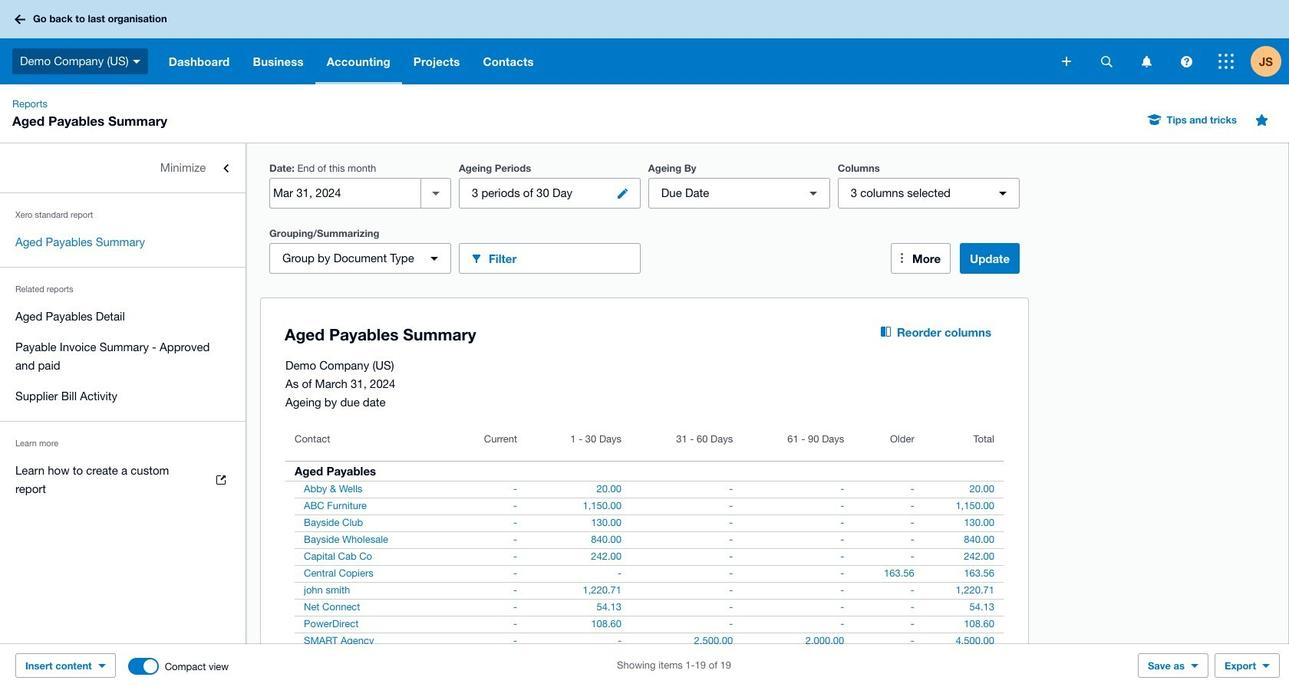 Task type: vqa. For each thing, say whether or not it's contained in the screenshot.
the rightmost svg icon
yes



Task type: describe. For each thing, give the bounding box(es) containing it.
Select end date field
[[270, 179, 421, 208]]

Report title field
[[281, 318, 844, 353]]

list of convenience dates image
[[421, 178, 451, 209]]

1 horizontal spatial svg image
[[1181, 56, 1192, 67]]



Task type: locate. For each thing, give the bounding box(es) containing it.
2 horizontal spatial svg image
[[1219, 54, 1234, 69]]

remove from favorites image
[[1246, 104, 1277, 135]]

svg image
[[15, 14, 25, 24], [1101, 56, 1112, 67], [1142, 56, 1152, 67], [1062, 57, 1071, 66]]

report output element
[[286, 424, 1004, 688]]

banner
[[0, 0, 1289, 84]]

0 horizontal spatial svg image
[[133, 60, 140, 64]]

svg image
[[1219, 54, 1234, 69], [1181, 56, 1192, 67], [133, 60, 140, 64]]



